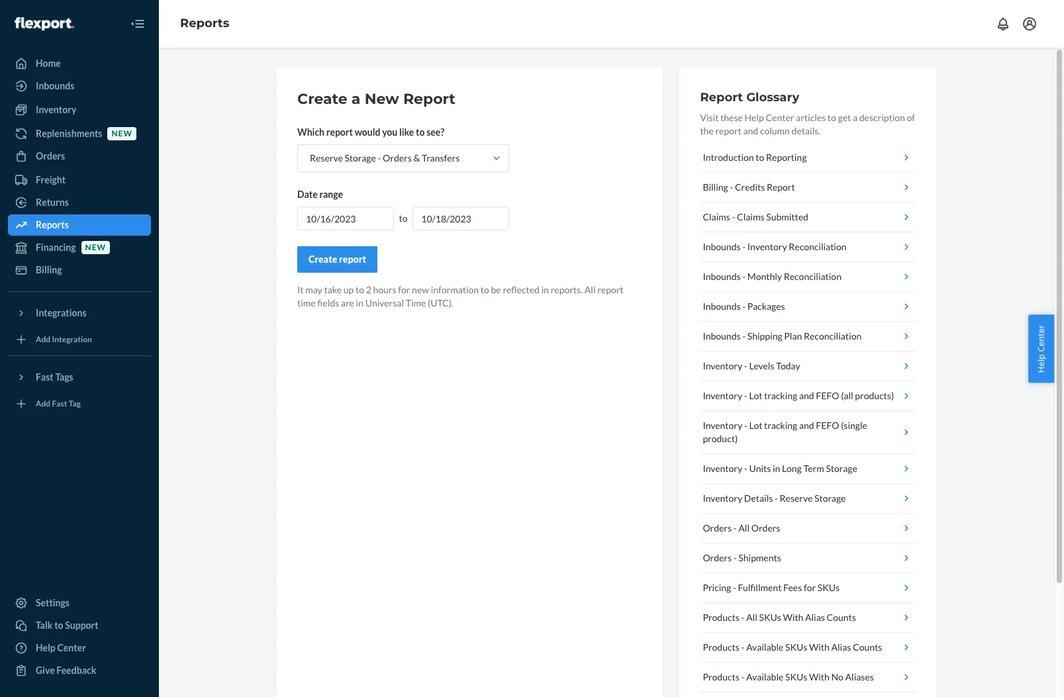 Task type: describe. For each thing, give the bounding box(es) containing it.
inventory details - reserve storage
[[703, 493, 847, 504]]

and inside 'visit these help center articles to get a description of the report and column details.'
[[744, 125, 759, 137]]

inventory up monthly
[[748, 241, 788, 252]]

to left reporting
[[756, 152, 765, 163]]

10/16/2023
[[306, 213, 356, 225]]

inbounds - shipping plan reconciliation button
[[701, 322, 917, 352]]

(all
[[842, 390, 854, 402]]

hours
[[373, 284, 397, 296]]

1 horizontal spatial reports link
[[180, 16, 229, 31]]

of
[[908, 112, 916, 123]]

products - available skus with alias counts button
[[701, 634, 917, 663]]

give feedback button
[[8, 661, 151, 682]]

counts for products - all skus with alias counts
[[827, 612, 857, 624]]

products - available skus with no aliases
[[703, 672, 875, 683]]

visit these help center articles to get a description of the report and column details.
[[701, 112, 916, 137]]

new inside it may take up to 2 hours for new information to be reflected in reports. all report time fields are in universal time (utc).
[[412, 284, 429, 296]]

talk to support
[[36, 620, 99, 632]]

create report
[[309, 254, 367, 265]]

report for create a new report
[[404, 90, 456, 108]]

feedback
[[57, 665, 96, 677]]

alias for products - all skus with alias counts
[[806, 612, 826, 624]]

fefo for (single
[[817, 420, 840, 431]]

you
[[382, 127, 398, 138]]

settings
[[36, 598, 70, 609]]

articles
[[797, 112, 827, 123]]

a inside 'visit these help center articles to get a description of the report and column details.'
[[854, 112, 858, 123]]

add for add integration
[[36, 335, 50, 345]]

inventory - units in long term storage
[[703, 463, 858, 474]]

give feedback
[[36, 665, 96, 677]]

these
[[721, 112, 743, 123]]

1 horizontal spatial report
[[701, 90, 744, 105]]

submitted
[[767, 211, 809, 223]]

orders up 'shipments'
[[752, 523, 781, 534]]

details.
[[792, 125, 821, 137]]

transfers
[[422, 152, 460, 164]]

- for claims - claims submitted
[[733, 211, 736, 223]]

for inside button
[[804, 583, 817, 594]]

reconciliation for inbounds - inventory reconciliation
[[789, 241, 847, 252]]

monthly
[[748, 271, 783, 282]]

inbounds - inventory reconciliation
[[703, 241, 847, 252]]

claims - claims submitted
[[703, 211, 809, 223]]

available for products - available skus with alias counts
[[747, 642, 784, 653]]

term
[[804, 463, 825, 474]]

products - available skus with alias counts
[[703, 642, 883, 653]]

inventory - levels today button
[[701, 352, 917, 382]]

new for replenishments
[[112, 129, 133, 139]]

support
[[65, 620, 99, 632]]

which report would you like to see?
[[298, 127, 445, 138]]

1 claims from the left
[[703, 211, 731, 223]]

orders left &
[[383, 152, 412, 164]]

1 vertical spatial reports
[[36, 219, 69, 231]]

products - all skus with alias counts
[[703, 612, 857, 624]]

be
[[491, 284, 501, 296]]

and for inventory - lot tracking and fefo (all products)
[[800, 390, 815, 402]]

counts for products - available skus with alias counts
[[854, 642, 883, 653]]

all for products
[[747, 612, 758, 624]]

inbounds for inbounds - inventory reconciliation
[[703, 241, 741, 252]]

time
[[406, 298, 426, 309]]

available for products - available skus with no aliases
[[747, 672, 784, 683]]

introduction to reporting button
[[701, 143, 917, 173]]

&
[[414, 152, 420, 164]]

fulfillment
[[739, 583, 782, 594]]

- for inventory - units in long term storage
[[745, 463, 748, 474]]

open notifications image
[[996, 16, 1012, 32]]

2 vertical spatial reconciliation
[[805, 331, 862, 342]]

take
[[324, 284, 342, 296]]

no
[[832, 672, 844, 683]]

- for products - all skus with alias counts
[[742, 612, 745, 624]]

inbounds - shipping plan reconciliation
[[703, 331, 862, 342]]

reserve inside button
[[780, 493, 813, 504]]

new for financing
[[85, 243, 106, 253]]

inventory - lot tracking and fefo (all products) button
[[701, 382, 917, 412]]

long
[[783, 463, 802, 474]]

- for inventory - lot tracking and fefo (all products)
[[745, 390, 748, 402]]

financing
[[36, 242, 76, 253]]

help inside "link"
[[36, 643, 56, 654]]

reflected
[[503, 284, 540, 296]]

fields
[[318, 298, 339, 309]]

products for products - all skus with alias counts
[[703, 612, 740, 624]]

reports.
[[551, 284, 583, 296]]

product)
[[703, 433, 738, 445]]

home
[[36, 58, 61, 69]]

orders link
[[8, 146, 151, 167]]

billing for billing
[[36, 264, 62, 276]]

reserve storage - orders & transfers
[[310, 152, 460, 164]]

skus down orders - shipments button
[[818, 583, 840, 594]]

create report button
[[298, 247, 378, 273]]

1 horizontal spatial reports
[[180, 16, 229, 31]]

center inside 'button'
[[1036, 325, 1048, 352]]

tracking for (all
[[765, 390, 798, 402]]

tracking for (single
[[765, 420, 798, 431]]

to right talk
[[54, 620, 63, 632]]

create a new report
[[298, 90, 456, 108]]

- for inventory - levels today
[[745, 361, 748, 372]]

1 horizontal spatial in
[[542, 284, 549, 296]]

flexport logo image
[[15, 17, 74, 30]]

description
[[860, 112, 906, 123]]

products)
[[856, 390, 895, 402]]

information
[[431, 284, 479, 296]]

inventory for inventory - lot tracking and fefo (all products)
[[703, 390, 743, 402]]

storage inside button
[[815, 493, 847, 504]]

aliases
[[846, 672, 875, 683]]

inventory - lot tracking and fefo (single product)
[[703, 420, 868, 445]]

inbounds for inbounds
[[36, 80, 74, 91]]

pricing - fulfillment fees for skus
[[703, 583, 840, 594]]

products for products - available skus with no aliases
[[703, 672, 740, 683]]

levels
[[750, 361, 775, 372]]

universal
[[366, 298, 404, 309]]

- for inventory - lot tracking and fefo (single product)
[[745, 420, 748, 431]]

returns link
[[8, 192, 151, 213]]

(single
[[842, 420, 868, 431]]

- for inbounds - shipping plan reconciliation
[[743, 331, 746, 342]]

add fast tag link
[[8, 394, 151, 415]]

billing - credits report
[[703, 182, 796, 193]]

orders for orders - shipments
[[703, 553, 732, 564]]

10/18/2023
[[422, 213, 472, 225]]

inventory for inventory - levels today
[[703, 361, 743, 372]]

fast tags
[[36, 372, 73, 383]]

to left 2
[[356, 284, 364, 296]]

introduction
[[703, 152, 755, 163]]

it may take up to 2 hours for new information to be reflected in reports. all report time fields are in universal time (utc).
[[298, 284, 624, 309]]

units
[[750, 463, 772, 474]]

may
[[306, 284, 323, 296]]

inventory - units in long term storage button
[[701, 455, 917, 484]]

help center button
[[1029, 315, 1055, 383]]

inbounds link
[[8, 76, 151, 97]]

shipping
[[748, 331, 783, 342]]

freight link
[[8, 170, 151, 191]]

2
[[366, 284, 372, 296]]

billing for billing - credits report
[[703, 182, 729, 193]]

settings link
[[8, 593, 151, 614]]

replenishments
[[36, 128, 102, 139]]

inventory for inventory - lot tracking and fefo (single product)
[[703, 420, 743, 431]]

in inside button
[[773, 463, 781, 474]]

skus for products - available skus with alias counts
[[786, 642, 808, 653]]

fefo for (all
[[817, 390, 840, 402]]

1 vertical spatial fast
[[52, 399, 67, 409]]

help center inside "link"
[[36, 643, 86, 654]]

lot for inventory - lot tracking and fefo (single product)
[[750, 420, 763, 431]]

date range
[[298, 189, 343, 200]]

0 vertical spatial a
[[352, 90, 361, 108]]

freight
[[36, 174, 66, 186]]

inventory - lot tracking and fefo (all products)
[[703, 390, 895, 402]]

integrations
[[36, 307, 87, 319]]

inventory for inventory details - reserve storage
[[703, 493, 743, 504]]

visit
[[701, 112, 719, 123]]



Task type: vqa. For each thing, say whether or not it's contained in the screenshot.
The Integrations dropdown button
yes



Task type: locate. For each thing, give the bounding box(es) containing it.
alias inside button
[[806, 612, 826, 624]]

0 vertical spatial with
[[784, 612, 804, 624]]

all for orders
[[739, 523, 750, 534]]

report down these
[[716, 125, 742, 137]]

2 horizontal spatial new
[[412, 284, 429, 296]]

integrations button
[[8, 303, 151, 324]]

1 vertical spatial products
[[703, 642, 740, 653]]

0 horizontal spatial help center
[[36, 643, 86, 654]]

inventory for inventory
[[36, 104, 76, 115]]

fast left tags
[[36, 372, 54, 383]]

orders for orders
[[36, 150, 65, 162]]

1 vertical spatial alias
[[832, 642, 852, 653]]

skus
[[818, 583, 840, 594], [760, 612, 782, 624], [786, 642, 808, 653], [786, 672, 808, 683]]

like
[[400, 127, 414, 138]]

the
[[701, 125, 714, 137]]

- left monthly
[[743, 271, 746, 282]]

available inside button
[[747, 672, 784, 683]]

inventory up orders - all orders
[[703, 493, 743, 504]]

0 horizontal spatial reserve
[[310, 152, 343, 164]]

inbounds - monthly reconciliation
[[703, 271, 842, 282]]

- left "credits"
[[731, 182, 734, 193]]

inventory for inventory - units in long term storage
[[703, 463, 743, 474]]

billing down introduction
[[703, 182, 729, 193]]

0 horizontal spatial report
[[404, 90, 456, 108]]

see?
[[427, 127, 445, 138]]

claims - claims submitted button
[[701, 203, 917, 233]]

1 vertical spatial available
[[747, 672, 784, 683]]

report for billing - credits report
[[767, 182, 796, 193]]

- inside inventory - lot tracking and fefo (single product)
[[745, 420, 748, 431]]

alias inside button
[[832, 642, 852, 653]]

counts inside products - available skus with alias counts button
[[854, 642, 883, 653]]

orders - shipments
[[703, 553, 782, 564]]

for
[[398, 284, 410, 296], [804, 583, 817, 594]]

1 vertical spatial billing
[[36, 264, 62, 276]]

create inside button
[[309, 254, 338, 265]]

and inside button
[[800, 390, 815, 402]]

2 horizontal spatial report
[[767, 182, 796, 193]]

inbounds inside inbounds - monthly reconciliation button
[[703, 271, 741, 282]]

counts down pricing - fulfillment fees for skus button
[[827, 612, 857, 624]]

- left shipping
[[743, 331, 746, 342]]

0 vertical spatial all
[[585, 284, 596, 296]]

all down fulfillment
[[747, 612, 758, 624]]

1 vertical spatial reconciliation
[[784, 271, 842, 282]]

1 horizontal spatial help center
[[1036, 325, 1048, 373]]

center inside 'visit these help center articles to get a description of the report and column details.'
[[766, 112, 795, 123]]

counts up aliases
[[854, 642, 883, 653]]

0 horizontal spatial billing
[[36, 264, 62, 276]]

inventory up the product)
[[703, 420, 743, 431]]

- up orders - shipments
[[734, 523, 737, 534]]

0 horizontal spatial new
[[85, 243, 106, 253]]

with left no
[[810, 672, 830, 683]]

give
[[36, 665, 55, 677]]

inbounds left packages
[[703, 301, 741, 312]]

2 add from the top
[[36, 399, 50, 409]]

2 fefo from the top
[[817, 420, 840, 431]]

report
[[404, 90, 456, 108], [701, 90, 744, 105], [767, 182, 796, 193]]

alias up no
[[832, 642, 852, 653]]

and for inventory - lot tracking and fefo (single product)
[[800, 420, 815, 431]]

storage right term
[[827, 463, 858, 474]]

with down products - all skus with alias counts button
[[810, 642, 830, 653]]

1 horizontal spatial reserve
[[780, 493, 813, 504]]

1 vertical spatial reports link
[[8, 215, 151, 236]]

tracking inside inventory - lot tracking and fefo (single product)
[[765, 420, 798, 431]]

inventory down the product)
[[703, 463, 743, 474]]

a right get
[[854, 112, 858, 123]]

0 vertical spatial help center
[[1036, 325, 1048, 373]]

- for orders - all orders
[[734, 523, 737, 534]]

center inside "link"
[[57, 643, 86, 654]]

orders up orders - shipments
[[703, 523, 732, 534]]

alias for products - available skus with alias counts
[[832, 642, 852, 653]]

reconciliation for inbounds - monthly reconciliation
[[784, 271, 842, 282]]

pricing
[[703, 583, 732, 594]]

- left levels
[[745, 361, 748, 372]]

inventory - lot tracking and fefo (single product) button
[[701, 412, 917, 455]]

new
[[365, 90, 399, 108]]

2 vertical spatial new
[[412, 284, 429, 296]]

all inside it may take up to 2 hours for new information to be reflected in reports. all report time fields are in universal time (utc).
[[585, 284, 596, 296]]

and inside inventory - lot tracking and fefo (single product)
[[800, 420, 815, 431]]

1 lot from the top
[[750, 390, 763, 402]]

available down "products - all skus with alias counts"
[[747, 642, 784, 653]]

available down products - available skus with alias counts
[[747, 672, 784, 683]]

for inside it may take up to 2 hours for new information to be reflected in reports. all report time fields are in universal time (utc).
[[398, 284, 410, 296]]

to inside 'visit these help center articles to get a description of the report and column details.'
[[828, 112, 837, 123]]

products for products - available skus with alias counts
[[703, 642, 740, 653]]

inbounds inside inbounds - inventory reconciliation button
[[703, 241, 741, 252]]

0 vertical spatial fefo
[[817, 390, 840, 402]]

storage down would
[[345, 152, 376, 164]]

1 vertical spatial center
[[1036, 325, 1048, 352]]

for right fees
[[804, 583, 817, 594]]

- for products - available skus with alias counts
[[742, 642, 745, 653]]

tag
[[69, 399, 81, 409]]

lot down inventory - levels today
[[750, 390, 763, 402]]

credits
[[736, 182, 766, 193]]

0 vertical spatial reserve
[[310, 152, 343, 164]]

0 vertical spatial center
[[766, 112, 795, 123]]

date
[[298, 189, 318, 200]]

- for pricing - fulfillment fees for skus
[[734, 583, 737, 594]]

inventory down inventory - levels today
[[703, 390, 743, 402]]

1 horizontal spatial billing
[[703, 182, 729, 193]]

lot up units
[[750, 420, 763, 431]]

reconciliation down the claims - claims submitted button
[[789, 241, 847, 252]]

with for products - available skus with alias counts
[[810, 642, 830, 653]]

storage down term
[[815, 493, 847, 504]]

shipments
[[739, 553, 782, 564]]

1 vertical spatial for
[[804, 583, 817, 594]]

0 vertical spatial fast
[[36, 372, 54, 383]]

1 horizontal spatial for
[[804, 583, 817, 594]]

1 vertical spatial in
[[356, 298, 364, 309]]

create up which
[[298, 90, 348, 108]]

all right the reports.
[[585, 284, 596, 296]]

2 lot from the top
[[750, 420, 763, 431]]

available inside button
[[747, 642, 784, 653]]

fefo left the (all
[[817, 390, 840, 402]]

open account menu image
[[1023, 16, 1038, 32]]

fefo inside inventory - lot tracking and fefo (single product)
[[817, 420, 840, 431]]

report glossary
[[701, 90, 800, 105]]

- for inbounds - packages
[[743, 301, 746, 312]]

inventory inside inventory - lot tracking and fefo (single product)
[[703, 420, 743, 431]]

0 vertical spatial and
[[744, 125, 759, 137]]

1 vertical spatial help center
[[36, 643, 86, 654]]

- for inbounds - inventory reconciliation
[[743, 241, 746, 252]]

0 vertical spatial new
[[112, 129, 133, 139]]

- left 'shipments'
[[734, 553, 737, 564]]

fast inside dropdown button
[[36, 372, 54, 383]]

new up orders link at the left top
[[112, 129, 133, 139]]

storage inside button
[[827, 463, 858, 474]]

new up time
[[412, 284, 429, 296]]

2 claims from the left
[[738, 211, 765, 223]]

-
[[378, 152, 381, 164], [731, 182, 734, 193], [733, 211, 736, 223], [743, 241, 746, 252], [743, 271, 746, 282], [743, 301, 746, 312], [743, 331, 746, 342], [745, 361, 748, 372], [745, 390, 748, 402], [745, 420, 748, 431], [745, 463, 748, 474], [775, 493, 779, 504], [734, 523, 737, 534], [734, 553, 737, 564], [734, 583, 737, 594], [742, 612, 745, 624], [742, 642, 745, 653], [742, 672, 745, 683]]

inventory details - reserve storage button
[[701, 484, 917, 514]]

a left new
[[352, 90, 361, 108]]

introduction to reporting
[[703, 152, 807, 163]]

1 add from the top
[[36, 335, 50, 345]]

1 horizontal spatial help
[[745, 112, 765, 123]]

tracking down inventory - lot tracking and fefo (all products)
[[765, 420, 798, 431]]

all up orders - shipments
[[739, 523, 750, 534]]

0 horizontal spatial reports link
[[8, 215, 151, 236]]

1 horizontal spatial claims
[[738, 211, 765, 223]]

lot inside 'inventory - lot tracking and fefo (all products)' button
[[750, 390, 763, 402]]

would
[[355, 127, 381, 138]]

2 vertical spatial all
[[747, 612, 758, 624]]

orders
[[36, 150, 65, 162], [383, 152, 412, 164], [703, 523, 732, 534], [752, 523, 781, 534], [703, 553, 732, 564]]

glossary
[[747, 90, 800, 105]]

1 available from the top
[[747, 642, 784, 653]]

- for products - available skus with no aliases
[[742, 672, 745, 683]]

with inside button
[[810, 642, 830, 653]]

1 vertical spatial with
[[810, 642, 830, 653]]

orders for orders - all orders
[[703, 523, 732, 534]]

inbounds for inbounds - shipping plan reconciliation
[[703, 331, 741, 342]]

0 vertical spatial add
[[36, 335, 50, 345]]

report down reporting
[[767, 182, 796, 193]]

fast left tag
[[52, 399, 67, 409]]

0 vertical spatial reports
[[180, 16, 229, 31]]

orders - all orders
[[703, 523, 781, 534]]

to left get
[[828, 112, 837, 123]]

- right details
[[775, 493, 779, 504]]

all inside button
[[739, 523, 750, 534]]

0 vertical spatial available
[[747, 642, 784, 653]]

billing inside billing link
[[36, 264, 62, 276]]

inbounds for inbounds - packages
[[703, 301, 741, 312]]

1 vertical spatial counts
[[854, 642, 883, 653]]

add for add fast tag
[[36, 399, 50, 409]]

claims down "credits"
[[738, 211, 765, 223]]

- down products - available skus with alias counts
[[742, 672, 745, 683]]

in right 'are'
[[356, 298, 364, 309]]

center
[[766, 112, 795, 123], [1036, 325, 1048, 352], [57, 643, 86, 654]]

report right the reports.
[[598, 284, 624, 296]]

billing down financing
[[36, 264, 62, 276]]

0 vertical spatial for
[[398, 284, 410, 296]]

report up "up"
[[339, 254, 367, 265]]

home link
[[8, 53, 151, 74]]

reserve down the long
[[780, 493, 813, 504]]

storage
[[345, 152, 376, 164], [827, 463, 858, 474], [815, 493, 847, 504]]

inbounds inside inbounds link
[[36, 80, 74, 91]]

column
[[761, 125, 791, 137]]

get
[[839, 112, 852, 123]]

orders up the freight
[[36, 150, 65, 162]]

- down "products - all skus with alias counts"
[[742, 642, 745, 653]]

0 vertical spatial tracking
[[765, 390, 798, 402]]

0 horizontal spatial claims
[[703, 211, 731, 223]]

skus for products - all skus with alias counts
[[760, 612, 782, 624]]

0 vertical spatial counts
[[827, 612, 857, 624]]

2 tracking from the top
[[765, 420, 798, 431]]

lot for inventory - lot tracking and fefo (all products)
[[750, 390, 763, 402]]

help inside 'visit these help center articles to get a description of the report and column details.'
[[745, 112, 765, 123]]

report inside button
[[767, 182, 796, 193]]

1 vertical spatial new
[[85, 243, 106, 253]]

talk
[[36, 620, 53, 632]]

0 vertical spatial in
[[542, 284, 549, 296]]

report inside 'visit these help center articles to get a description of the report and column details.'
[[716, 125, 742, 137]]

inbounds
[[36, 80, 74, 91], [703, 241, 741, 252], [703, 271, 741, 282], [703, 301, 741, 312], [703, 331, 741, 342]]

inventory up replenishments
[[36, 104, 76, 115]]

time
[[298, 298, 316, 309]]

create for create a new report
[[298, 90, 348, 108]]

- up the inventory - units in long term storage
[[745, 420, 748, 431]]

to left 10/18/2023
[[399, 213, 408, 224]]

2 vertical spatial with
[[810, 672, 830, 683]]

claims down billing - credits report
[[703, 211, 731, 223]]

0 vertical spatial reconciliation
[[789, 241, 847, 252]]

0 vertical spatial alias
[[806, 612, 826, 624]]

products - available skus with no aliases button
[[701, 663, 917, 693]]

2 horizontal spatial in
[[773, 463, 781, 474]]

billing
[[703, 182, 729, 193], [36, 264, 62, 276]]

inbounds down home at left top
[[36, 80, 74, 91]]

0 horizontal spatial alias
[[806, 612, 826, 624]]

report left would
[[327, 127, 353, 138]]

add fast tag
[[36, 399, 81, 409]]

close navigation image
[[130, 16, 146, 32]]

counts inside products - all skus with alias counts button
[[827, 612, 857, 624]]

- left packages
[[743, 301, 746, 312]]

new
[[112, 129, 133, 139], [85, 243, 106, 253], [412, 284, 429, 296]]

skus down products - available skus with alias counts
[[786, 672, 808, 683]]

- down fulfillment
[[742, 612, 745, 624]]

billing link
[[8, 260, 151, 281]]

alias down pricing - fulfillment fees for skus button
[[806, 612, 826, 624]]

to
[[828, 112, 837, 123], [416, 127, 425, 138], [756, 152, 765, 163], [399, 213, 408, 224], [356, 284, 364, 296], [481, 284, 490, 296], [54, 620, 63, 632]]

2 vertical spatial help
[[36, 643, 56, 654]]

1 vertical spatial fefo
[[817, 420, 840, 431]]

1 products from the top
[[703, 612, 740, 624]]

reconciliation down inbounds - inventory reconciliation button
[[784, 271, 842, 282]]

tracking inside button
[[765, 390, 798, 402]]

in
[[542, 284, 549, 296], [356, 298, 364, 309], [773, 463, 781, 474]]

- right the pricing
[[734, 583, 737, 594]]

0 horizontal spatial center
[[57, 643, 86, 654]]

1 horizontal spatial alias
[[832, 642, 852, 653]]

up
[[344, 284, 354, 296]]

- for billing - credits report
[[731, 182, 734, 193]]

tracking down "today"
[[765, 390, 798, 402]]

and down 'inventory - lot tracking and fefo (all products)' button
[[800, 420, 815, 431]]

0 vertical spatial lot
[[750, 390, 763, 402]]

2 horizontal spatial help
[[1036, 354, 1048, 373]]

reserve down which
[[310, 152, 343, 164]]

with
[[784, 612, 804, 624], [810, 642, 830, 653], [810, 672, 830, 683]]

help center
[[1036, 325, 1048, 373], [36, 643, 86, 654]]

inbounds inside inbounds - shipping plan reconciliation button
[[703, 331, 741, 342]]

orders inside button
[[703, 553, 732, 564]]

create up may
[[309, 254, 338, 265]]

- down claims - claims submitted
[[743, 241, 746, 252]]

2 vertical spatial in
[[773, 463, 781, 474]]

2 vertical spatial storage
[[815, 493, 847, 504]]

1 vertical spatial create
[[309, 254, 338, 265]]

add integration
[[36, 335, 92, 345]]

help center inside 'button'
[[1036, 325, 1048, 373]]

returns
[[36, 197, 69, 208]]

0 vertical spatial create
[[298, 90, 348, 108]]

create for create report
[[309, 254, 338, 265]]

add down the fast tags
[[36, 399, 50, 409]]

skus up products - available skus with no aliases
[[786, 642, 808, 653]]

report up these
[[701, 90, 744, 105]]

- down billing - credits report
[[733, 211, 736, 223]]

billing - credits report button
[[701, 173, 917, 203]]

1 vertical spatial a
[[854, 112, 858, 123]]

inbounds down claims - claims submitted
[[703, 241, 741, 252]]

- for inbounds - monthly reconciliation
[[743, 271, 746, 282]]

fast tags button
[[8, 367, 151, 388]]

all inside button
[[747, 612, 758, 624]]

reconciliation down "inbounds - packages" button
[[805, 331, 862, 342]]

orders - shipments button
[[701, 544, 917, 574]]

to left be at left top
[[481, 284, 490, 296]]

billing inside billing - credits report button
[[703, 182, 729, 193]]

2 vertical spatial center
[[57, 643, 86, 654]]

add left integration
[[36, 335, 50, 345]]

1 horizontal spatial new
[[112, 129, 133, 139]]

1 vertical spatial reserve
[[780, 493, 813, 504]]

report up see?
[[404, 90, 456, 108]]

with for products - available skus with no aliases
[[810, 672, 830, 683]]

skus down pricing - fulfillment fees for skus
[[760, 612, 782, 624]]

1 vertical spatial add
[[36, 399, 50, 409]]

1 tracking from the top
[[765, 390, 798, 402]]

to right like
[[416, 127, 425, 138]]

inbounds - monthly reconciliation button
[[701, 262, 917, 292]]

skus inside button
[[786, 642, 808, 653]]

fees
[[784, 583, 803, 594]]

products - all skus with alias counts button
[[701, 604, 917, 634]]

orders up the pricing
[[703, 553, 732, 564]]

orders - all orders button
[[701, 514, 917, 544]]

0 vertical spatial help
[[745, 112, 765, 123]]

help
[[745, 112, 765, 123], [1036, 354, 1048, 373], [36, 643, 56, 654]]

with for products - all skus with alias counts
[[784, 612, 804, 624]]

1 vertical spatial and
[[800, 390, 815, 402]]

help center link
[[8, 638, 151, 659]]

2 vertical spatial products
[[703, 672, 740, 683]]

1 horizontal spatial a
[[854, 112, 858, 123]]

tags
[[55, 372, 73, 383]]

products
[[703, 612, 740, 624], [703, 642, 740, 653], [703, 672, 740, 683]]

details
[[745, 493, 774, 504]]

new up billing link on the left top
[[85, 243, 106, 253]]

lot inside inventory - lot tracking and fefo (single product)
[[750, 420, 763, 431]]

3 products from the top
[[703, 672, 740, 683]]

inbounds inside "inbounds - packages" button
[[703, 301, 741, 312]]

and left column
[[744, 125, 759, 137]]

skus for products - available skus with no aliases
[[786, 672, 808, 683]]

0 horizontal spatial a
[[352, 90, 361, 108]]

inbounds for inbounds - monthly reconciliation
[[703, 271, 741, 282]]

and down inventory - levels today button
[[800, 390, 815, 402]]

available
[[747, 642, 784, 653], [747, 672, 784, 683]]

2 products from the top
[[703, 642, 740, 653]]

1 vertical spatial tracking
[[765, 420, 798, 431]]

report inside button
[[339, 254, 367, 265]]

2 horizontal spatial center
[[1036, 325, 1048, 352]]

1 vertical spatial lot
[[750, 420, 763, 431]]

0 vertical spatial products
[[703, 612, 740, 624]]

with down fees
[[784, 612, 804, 624]]

(utc).
[[428, 298, 454, 309]]

range
[[320, 189, 343, 200]]

fefo left (single
[[817, 420, 840, 431]]

for up time
[[398, 284, 410, 296]]

help inside 'button'
[[1036, 354, 1048, 373]]

inventory link
[[8, 99, 151, 121]]

in left the reports.
[[542, 284, 549, 296]]

1 fefo from the top
[[817, 390, 840, 402]]

1 vertical spatial all
[[739, 523, 750, 534]]

2 vertical spatial and
[[800, 420, 815, 431]]

0 horizontal spatial in
[[356, 298, 364, 309]]

0 vertical spatial reports link
[[180, 16, 229, 31]]

fefo
[[817, 390, 840, 402], [817, 420, 840, 431]]

reports
[[180, 16, 229, 31], [36, 219, 69, 231]]

0 horizontal spatial reports
[[36, 219, 69, 231]]

packages
[[748, 301, 786, 312]]

report inside it may take up to 2 hours for new information to be reflected in reports. all report time fields are in universal time (utc).
[[598, 284, 624, 296]]

2 available from the top
[[747, 672, 784, 683]]

1 horizontal spatial center
[[766, 112, 795, 123]]

- down inventory - levels today
[[745, 390, 748, 402]]

products inside button
[[703, 642, 740, 653]]

reporting
[[767, 152, 807, 163]]

0 vertical spatial billing
[[703, 182, 729, 193]]

- down which report would you like to see?
[[378, 152, 381, 164]]

fast
[[36, 372, 54, 383], [52, 399, 67, 409]]

0 horizontal spatial for
[[398, 284, 410, 296]]

0 vertical spatial storage
[[345, 152, 376, 164]]

1 vertical spatial storage
[[827, 463, 858, 474]]

0 horizontal spatial help
[[36, 643, 56, 654]]

1 vertical spatial help
[[1036, 354, 1048, 373]]

- left units
[[745, 463, 748, 474]]

- for orders - shipments
[[734, 553, 737, 564]]

fefo inside button
[[817, 390, 840, 402]]

inventory left levels
[[703, 361, 743, 372]]

reconciliation
[[789, 241, 847, 252], [784, 271, 842, 282], [805, 331, 862, 342]]

in left the long
[[773, 463, 781, 474]]



